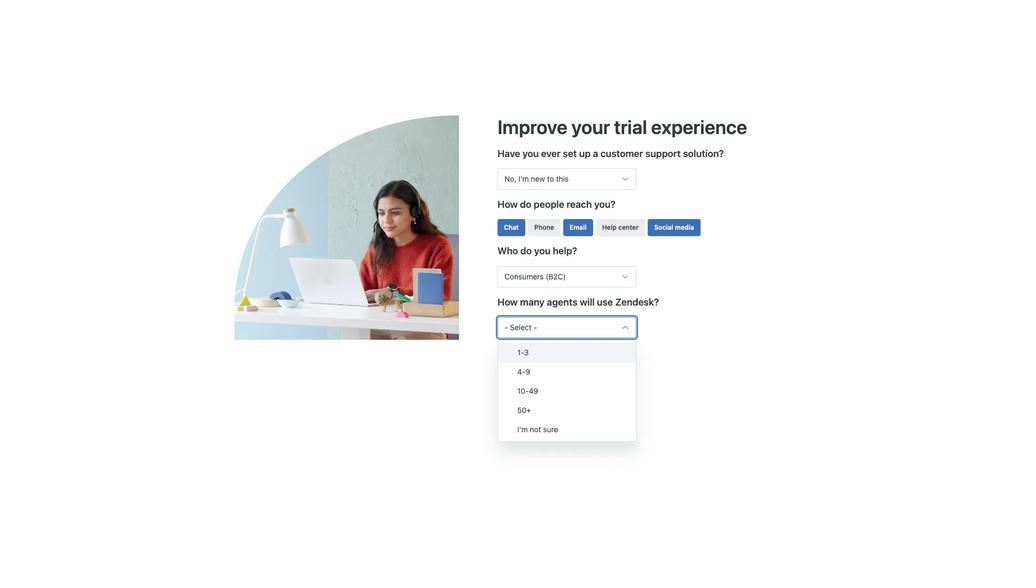 Task type: describe. For each thing, give the bounding box(es) containing it.
many
[[520, 296, 545, 308]]

you for when
[[540, 347, 556, 359]]

i'm not sure
[[518, 425, 558, 434]]

a
[[593, 148, 598, 159]]

when
[[498, 347, 524, 359]]

plan
[[558, 347, 578, 359]]

when do you plan to launch?
[[498, 347, 626, 359]]

who
[[498, 246, 518, 257]]

continue button
[[498, 415, 546, 436]]

consumers
[[505, 272, 544, 281]]

email button
[[563, 219, 593, 237]]

i'm inside the no, i'm new to this popup button
[[519, 174, 529, 184]]

50+
[[518, 406, 531, 415]]

how do people reach you?
[[498, 199, 616, 210]]

chat button
[[498, 219, 525, 237]]

social
[[655, 224, 674, 232]]

agents
[[547, 296, 578, 308]]

help center button
[[596, 219, 645, 237]]

solution?
[[683, 148, 724, 159]]

help center
[[602, 224, 639, 232]]

phone
[[535, 224, 554, 232]]

- right the 9
[[534, 374, 537, 383]]

consumers (b2c)
[[505, 272, 566, 281]]

do for when
[[526, 347, 538, 359]]

improve your trial experience
[[498, 116, 748, 139]]

sure
[[543, 425, 558, 434]]

trial
[[614, 116, 647, 139]]

4-
[[518, 367, 526, 376]]

list box containing 1-3
[[498, 341, 637, 442]]

(b2c)
[[546, 272, 566, 281]]

- up the "when"
[[505, 323, 508, 332]]

support
[[646, 148, 681, 159]]

help
[[602, 224, 617, 232]]

improve
[[498, 116, 568, 139]]

to inside popup button
[[547, 174, 554, 184]]

3
[[524, 348, 529, 357]]

no, i'm new to this button
[[498, 169, 637, 190]]

how for how do people reach you?
[[498, 199, 518, 210]]

will
[[580, 296, 595, 308]]

no,
[[505, 174, 517, 184]]

set
[[563, 148, 577, 159]]

1 vertical spatial to
[[580, 347, 589, 359]]

center
[[619, 224, 639, 232]]



Task type: vqa. For each thing, say whether or not it's contained in the screenshot.
You?
yes



Task type: locate. For each thing, give the bounding box(es) containing it.
2 select from the top
[[510, 374, 532, 383]]

1 vertical spatial - select -
[[505, 374, 537, 383]]

1 vertical spatial select
[[510, 374, 532, 383]]

- left 4-
[[505, 374, 508, 383]]

to right plan
[[580, 347, 589, 359]]

you?
[[594, 199, 616, 210]]

0 vertical spatial i'm
[[519, 174, 529, 184]]

launch?
[[591, 347, 626, 359]]

no thanks button
[[546, 415, 598, 436]]

1 select from the top
[[510, 323, 532, 332]]

1 vertical spatial - select - button
[[498, 368, 637, 389]]

0 vertical spatial - select - button
[[498, 317, 637, 338]]

consumers (b2c) button
[[498, 266, 637, 287]]

new
[[531, 174, 545, 184]]

how
[[498, 199, 518, 210], [498, 296, 518, 308]]

- select - button down plan
[[498, 368, 637, 389]]

select
[[510, 323, 532, 332], [510, 374, 532, 383]]

2 how from the top
[[498, 296, 518, 308]]

media
[[675, 224, 694, 232]]

select for first the - select - popup button from the top of the page
[[510, 323, 532, 332]]

email
[[570, 224, 587, 232]]

4-9
[[518, 367, 530, 376]]

ever
[[541, 148, 561, 159]]

0 vertical spatial how
[[498, 199, 518, 210]]

- down many
[[534, 323, 537, 332]]

1-
[[518, 348, 524, 357]]

use
[[597, 296, 613, 308]]

1 how from the top
[[498, 199, 518, 210]]

who do you help?
[[498, 246, 577, 257]]

0 vertical spatial select
[[510, 323, 532, 332]]

experience
[[651, 116, 748, 139]]

- select - up "10-"
[[505, 374, 537, 383]]

0 horizontal spatial to
[[547, 174, 554, 184]]

49
[[529, 387, 538, 396]]

1 vertical spatial do
[[521, 246, 532, 257]]

1 vertical spatial how
[[498, 296, 518, 308]]

do for how
[[520, 199, 532, 210]]

to
[[547, 174, 554, 184], [580, 347, 589, 359]]

not
[[530, 425, 541, 434]]

social media
[[655, 224, 694, 232]]

list box
[[498, 341, 637, 442]]

9
[[526, 367, 530, 376]]

10-49
[[518, 387, 538, 396]]

2 vertical spatial you
[[540, 347, 556, 359]]

your
[[572, 116, 610, 139]]

10-49 option
[[498, 382, 636, 401]]

0 vertical spatial do
[[520, 199, 532, 210]]

0 vertical spatial you
[[523, 148, 539, 159]]

help?
[[553, 246, 577, 257]]

you left ever on the top right of the page
[[523, 148, 539, 159]]

phone button
[[528, 219, 561, 237]]

up
[[579, 148, 591, 159]]

2 - select - button from the top
[[498, 368, 637, 389]]

no, i'm new to this
[[505, 174, 569, 184]]

i'm
[[519, 174, 529, 184], [518, 425, 528, 434]]

1 vertical spatial i'm
[[518, 425, 528, 434]]

no thanks
[[554, 421, 589, 430]]

customer
[[601, 148, 643, 159]]

do right the 1-
[[526, 347, 538, 359]]

2 - select - from the top
[[505, 374, 537, 383]]

i'm right no,
[[519, 174, 529, 184]]

1 - select - button from the top
[[498, 317, 637, 338]]

customer service agent wearing a headset and sitting at a desk as balloons float through the air in celebration. image
[[235, 116, 498, 340]]

0 vertical spatial - select -
[[505, 323, 537, 332]]

you for who
[[534, 246, 551, 257]]

1 horizontal spatial to
[[580, 347, 589, 359]]

you left help?
[[534, 246, 551, 257]]

0 vertical spatial to
[[547, 174, 554, 184]]

- select - button
[[498, 317, 637, 338], [498, 368, 637, 389]]

10-
[[518, 387, 529, 396]]

people
[[534, 199, 565, 210]]

select up the 1-
[[510, 323, 532, 332]]

select up "10-"
[[510, 374, 532, 383]]

to left this
[[547, 174, 554, 184]]

how up chat
[[498, 199, 518, 210]]

i'm left the not
[[518, 425, 528, 434]]

continue
[[506, 421, 537, 430]]

1-3 option
[[498, 343, 636, 362]]

do left people
[[520, 199, 532, 210]]

this
[[556, 174, 569, 184]]

- select -
[[505, 323, 537, 332], [505, 374, 537, 383]]

- select - button up 1-3 option
[[498, 317, 637, 338]]

reach
[[567, 199, 592, 210]]

4-9 option
[[498, 362, 636, 382]]

do right the who in the top of the page
[[521, 246, 532, 257]]

2 vertical spatial do
[[526, 347, 538, 359]]

have
[[498, 148, 520, 159]]

how for how many agents will use zendesk?
[[498, 296, 518, 308]]

chat
[[504, 224, 519, 232]]

i'm not sure option
[[498, 420, 636, 439]]

1-3
[[518, 348, 529, 357]]

how many agents will use zendesk?
[[498, 296, 659, 308]]

- select - up the 1-
[[505, 323, 537, 332]]

select for first the - select - popup button from the bottom
[[510, 374, 532, 383]]

1 - select - from the top
[[505, 323, 537, 332]]

have you ever set up a customer support solution?
[[498, 148, 724, 159]]

no
[[554, 421, 564, 430]]

how left many
[[498, 296, 518, 308]]

zendesk?
[[616, 296, 659, 308]]

do for who
[[521, 246, 532, 257]]

you
[[523, 148, 539, 159], [534, 246, 551, 257], [540, 347, 556, 359]]

do
[[520, 199, 532, 210], [521, 246, 532, 257], [526, 347, 538, 359]]

1 vertical spatial you
[[534, 246, 551, 257]]

50+ option
[[498, 401, 636, 420]]

-
[[505, 323, 508, 332], [534, 323, 537, 332], [505, 374, 508, 383], [534, 374, 537, 383]]

you left plan
[[540, 347, 556, 359]]

thanks
[[566, 421, 589, 430]]

social media button
[[648, 219, 701, 237]]

i'm inside i'm not sure option
[[518, 425, 528, 434]]



